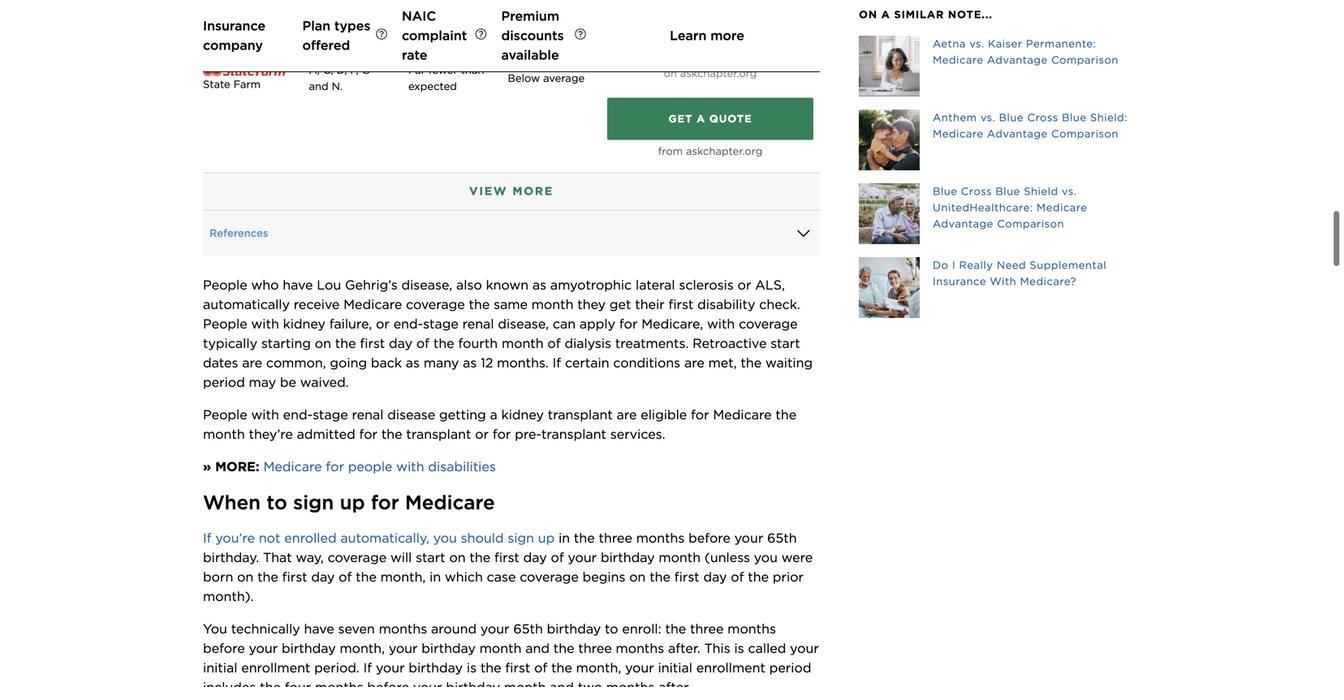 Task type: locate. For each thing, give the bounding box(es) containing it.
sign
[[293, 491, 334, 515], [508, 531, 534, 547]]

1 horizontal spatial you
[[754, 550, 778, 566]]

0 horizontal spatial stage
[[313, 407, 348, 423]]

with
[[251, 316, 279, 332], [707, 316, 735, 332], [251, 407, 279, 423], [397, 459, 424, 475]]

people up "typically"
[[203, 316, 248, 332]]

up
[[340, 491, 365, 515], [538, 531, 555, 547]]

case
[[487, 570, 516, 586]]

0 vertical spatial comparison
[[1052, 54, 1119, 66]]

month up » more:
[[203, 427, 245, 443]]

1 horizontal spatial is
[[735, 641, 745, 657]]

available
[[502, 47, 559, 63]]

1 vertical spatial renal
[[352, 407, 384, 423]]

2 horizontal spatial if
[[553, 355, 561, 371]]

lou
[[317, 277, 341, 293]]

three up begins
[[599, 531, 633, 547]]

up right should
[[538, 531, 555, 547]]

vs. inside anthem vs. blue cross blue shield: medicare advantage comparison
[[981, 111, 996, 124]]

0 horizontal spatial 65th
[[514, 622, 543, 638]]

end- up they're
[[283, 407, 313, 423]]

on down birthday.
[[237, 570, 254, 586]]

is down the around
[[467, 661, 477, 677]]

or left 'als,'
[[738, 277, 752, 293]]

on inside m-f 9am-9pm et, sa 10am-9pm et speak to a licensed insurance agent on askchapter.org
[[664, 67, 677, 80]]

sign right should
[[508, 531, 534, 547]]

1 vertical spatial before
[[203, 641, 245, 657]]

initial down 'enroll:'
[[658, 661, 693, 677]]

renal left 'disease'
[[352, 407, 384, 423]]

transplant down getting
[[406, 427, 471, 443]]

if right period.
[[364, 661, 372, 677]]

kidney inside people with end-stage renal disease getting a kidney transplant are eligible for medicare the month they're admitted for the transplant or for pre-transplant services.
[[502, 407, 544, 423]]

after.
[[668, 641, 701, 657], [659, 680, 691, 688]]

on up going
[[315, 336, 331, 352]]

unitedhealthcare:
[[933, 201, 1034, 214]]

learn
[[670, 28, 707, 43]]

renal inside people with end-stage renal disease getting a kidney transplant are eligible for medicare the month they're admitted for the transplant or for pre-transplant services.
[[352, 407, 384, 423]]

three up two
[[579, 641, 612, 657]]

1 vertical spatial vs.
[[981, 111, 996, 124]]

vs. for blue
[[981, 111, 996, 124]]

kaiser
[[989, 37, 1023, 50]]

0 vertical spatial insurance
[[203, 18, 266, 34]]

for up people
[[359, 427, 378, 443]]

with right people
[[397, 459, 424, 475]]

a down 9am-
[[666, 51, 672, 63]]

a right on
[[882, 8, 891, 21]]

0 vertical spatial askchapter.org
[[681, 67, 757, 80]]

to inside you technically have seven months around your 65th birthday to enroll: the three months before your birthday month, your birthday month and the three months after. this is called your initial enrollment period. if your birthday is the first of the month, your initial enrollment period includes the four months before your birthday month and two months after.
[[605, 622, 619, 638]]

0 vertical spatial sign
[[293, 491, 334, 515]]

medicare inside anthem vs. blue cross blue shield: medicare advantage comparison
[[933, 128, 984, 140]]

0 vertical spatial end-
[[394, 316, 423, 332]]

0 vertical spatial advantage
[[988, 54, 1048, 66]]

1 horizontal spatial if
[[364, 661, 372, 677]]

two
[[578, 680, 603, 688]]

as
[[533, 277, 547, 293], [406, 355, 420, 371], [463, 355, 477, 371]]

may
[[249, 375, 276, 391]]

1 horizontal spatial cross
[[1028, 111, 1059, 124]]

comparison for blue
[[1052, 128, 1119, 140]]

technically
[[231, 622, 300, 638]]

g
[[362, 64, 370, 76]]

four
[[285, 680, 311, 688]]

and inside a, c, d, f, g and n.
[[309, 80, 329, 93]]

0 vertical spatial stage
[[423, 316, 459, 332]]

vs. right anthem
[[981, 111, 996, 124]]

1 vertical spatial to
[[267, 491, 287, 515]]

medicare down anthem
[[933, 128, 984, 140]]

comparison down shield
[[998, 218, 1065, 230]]

1 vertical spatial a
[[666, 51, 672, 63]]

born
[[203, 570, 233, 586]]

1 vertical spatial you
[[754, 550, 778, 566]]

are left 'met,'
[[685, 355, 705, 371]]

1 horizontal spatial stage
[[423, 316, 459, 332]]

month, down seven
[[340, 641, 385, 657]]

0 vertical spatial kidney
[[283, 316, 326, 332]]

period
[[203, 375, 245, 391], [770, 661, 812, 677]]

2 vertical spatial before
[[367, 680, 409, 688]]

9pm
[[669, 31, 693, 44], [762, 31, 786, 44]]

start inside 'people who have lou gehrig's disease, also known as amyotrophic lateral sclerosis or als, automatically receive medicare coverage the same month they get their first disability check. people with kidney failure, or end-stage renal disease, can apply for medicare, with coverage typically starting on the first day of the fourth month of dialysis treatments. retroactive start dates are common, going back as many as 12 months. if certain conditions are met, the waiting period may be waived.'
[[771, 336, 801, 352]]

1 vertical spatial month,
[[340, 641, 385, 657]]

licensed
[[676, 51, 718, 63]]

0 horizontal spatial to
[[267, 491, 287, 515]]

when to sign up for medicare
[[203, 491, 495, 515]]

1 vertical spatial comparison
[[1052, 128, 1119, 140]]

0 horizontal spatial cross
[[962, 185, 993, 198]]

9pm left et,
[[669, 31, 693, 44]]

stage
[[423, 316, 459, 332], [313, 407, 348, 423]]

shield:
[[1091, 111, 1128, 124]]

1 horizontal spatial end-
[[394, 316, 423, 332]]

start right will
[[416, 550, 446, 566]]

1 horizontal spatial sign
[[508, 531, 534, 547]]

stage inside 'people who have lou gehrig's disease, also known as amyotrophic lateral sclerosis or als, automatically receive medicare coverage the same month they get their first disability check. people with kidney failure, or end-stage renal disease, can apply for medicare, with coverage typically starting on the first day of the fourth month of dialysis treatments. retroactive start dates are common, going back as many as 12 months. if certain conditions are met, the waiting period may be waived.'
[[423, 316, 459, 332]]

0 vertical spatial and
[[309, 80, 329, 93]]

for down admitted
[[326, 459, 344, 475]]

disease
[[388, 407, 436, 423]]

0 horizontal spatial initial
[[203, 661, 238, 677]]

period down dates
[[203, 375, 245, 391]]

cross inside anthem vs. blue cross blue shield: medicare advantage comparison
[[1028, 111, 1059, 124]]

on
[[859, 8, 878, 21]]

2 vertical spatial if
[[364, 661, 372, 677]]

on down the licensed at the right of the page
[[664, 67, 677, 80]]

65th down case
[[514, 622, 543, 638]]

insurance
[[721, 51, 771, 63]]

0 horizontal spatial period
[[203, 375, 245, 391]]

medicare
[[933, 54, 984, 66], [933, 128, 984, 140], [1037, 201, 1088, 214], [344, 297, 402, 313], [713, 407, 772, 423], [264, 459, 322, 475], [405, 491, 495, 515]]

people inside people with end-stage renal disease getting a kidney transplant are eligible for medicare the month they're admitted for the transplant or for pre-transplant services.
[[203, 407, 248, 423]]

check.
[[760, 297, 801, 313]]

stage up many
[[423, 316, 459, 332]]

months inside the in the three months before your 65th birthday. that way, coverage will start on the first day of your birthday month (unless you were born on the first day of the month, in which case coverage begins on the first day of the prior month).
[[637, 531, 685, 547]]

1 horizontal spatial enrollment
[[697, 661, 766, 677]]

initial up includes
[[203, 661, 238, 677]]

1 vertical spatial stage
[[313, 407, 348, 423]]

askchapter.org inside m-f 9am-9pm et, sa 10am-9pm et speak to a licensed insurance agent on askchapter.org
[[681, 67, 757, 80]]

month up can
[[532, 297, 574, 313]]

if left certain
[[553, 355, 561, 371]]

0 vertical spatial if
[[553, 355, 561, 371]]

0 vertical spatial to
[[652, 51, 663, 63]]

and
[[309, 80, 329, 93], [526, 641, 550, 657], [550, 680, 574, 688]]

disease,
[[402, 277, 453, 293], [498, 316, 549, 332]]

month, up two
[[576, 661, 622, 677]]

three up this
[[690, 622, 724, 638]]

medicare down shield
[[1037, 201, 1088, 214]]

before down seven
[[367, 680, 409, 688]]

with up they're
[[251, 407, 279, 423]]

you're
[[216, 531, 255, 547]]

the
[[469, 297, 490, 313], [335, 336, 356, 352], [434, 336, 455, 352], [741, 355, 762, 371], [776, 407, 797, 423], [382, 427, 403, 443], [574, 531, 595, 547], [470, 550, 491, 566], [258, 570, 279, 586], [356, 570, 377, 586], [650, 570, 671, 586], [748, 570, 769, 586], [666, 622, 687, 638], [554, 641, 575, 657], [481, 661, 502, 677], [552, 661, 573, 677], [260, 680, 281, 688]]

comparison inside blue cross blue shield vs. unitedhealthcare: medicare advantage comparison
[[998, 218, 1065, 230]]

you up prior
[[754, 550, 778, 566]]

a
[[697, 112, 706, 125]]

askchapter.org down the licensed at the right of the page
[[681, 67, 757, 80]]

1 9pm from the left
[[669, 31, 693, 44]]

0 horizontal spatial or
[[376, 316, 390, 332]]

0 horizontal spatial you
[[434, 531, 457, 547]]

have up receive
[[283, 277, 313, 293]]

(unless
[[705, 550, 751, 566]]

0 horizontal spatial up
[[340, 491, 365, 515]]

view more button
[[203, 173, 820, 210]]

from askchapter.org
[[658, 145, 763, 157]]

0 vertical spatial or
[[738, 277, 752, 293]]

a right getting
[[490, 407, 498, 423]]

month inside people with end-stage renal disease getting a kidney transplant are eligible for medicare the month they're admitted for the transplant or for pre-transplant services.
[[203, 427, 245, 443]]

comparison inside anthem vs. blue cross blue shield: medicare advantage comparison
[[1052, 128, 1119, 140]]

1 vertical spatial advantage
[[988, 128, 1048, 140]]

types
[[335, 18, 371, 34]]

you
[[434, 531, 457, 547], [754, 550, 778, 566]]

many
[[424, 355, 459, 371]]

0 vertical spatial period
[[203, 375, 245, 391]]

start up waiting
[[771, 336, 801, 352]]

start inside the in the three months before your 65th birthday. that way, coverage will start on the first day of your birthday month (unless you were born on the first day of the month, in which case coverage begins on the first day of the prior month).
[[416, 550, 446, 566]]

month inside the in the three months before your 65th birthday. that way, coverage will start on the first day of your birthday month (unless you were born on the first day of the month, in which case coverage begins on the first day of the prior month).
[[659, 550, 701, 566]]

with down disability on the right top
[[707, 316, 735, 332]]

0 vertical spatial start
[[771, 336, 801, 352]]

1 horizontal spatial a
[[666, 51, 672, 63]]

for down get
[[620, 316, 638, 332]]

do
[[933, 259, 949, 272]]

sign up enrolled
[[293, 491, 334, 515]]

comparison down 'permanente:'
[[1052, 54, 1119, 66]]

renal inside 'people who have lou gehrig's disease, also known as amyotrophic lateral sclerosis or als, automatically receive medicare coverage the same month they get their first disability check. people with kidney failure, or end-stage renal disease, can apply for medicare, with coverage typically starting on the first day of the fourth month of dialysis treatments. retroactive start dates are common, going back as many as 12 months. if certain conditions are met, the waiting period may be waived.'
[[463, 316, 494, 332]]

1 horizontal spatial or
[[475, 427, 489, 443]]

way,
[[296, 550, 324, 566]]

1 horizontal spatial are
[[617, 407, 637, 423]]

after. left this
[[668, 641, 701, 657]]

0 horizontal spatial enrollment
[[241, 661, 311, 677]]

month down case
[[480, 641, 522, 657]]

0 vertical spatial month,
[[381, 570, 426, 586]]

askchapter.org down quote on the right
[[686, 145, 763, 157]]

expected
[[409, 80, 457, 93]]

gehrig's
[[345, 277, 398, 293]]

complaint
[[402, 28, 467, 43]]

state farm
[[203, 78, 261, 90]]

references
[[210, 227, 268, 240]]

2 vertical spatial to
[[605, 622, 619, 638]]

not
[[259, 531, 281, 547]]

2 vertical spatial month,
[[576, 661, 622, 677]]

coverage right case
[[520, 570, 579, 586]]

more
[[513, 184, 554, 198]]

birthday.
[[203, 550, 259, 566]]

blue
[[1000, 111, 1024, 124], [1063, 111, 1087, 124], [933, 185, 958, 198], [996, 185, 1021, 198]]

month, down will
[[381, 570, 426, 586]]

coverage down the also
[[406, 297, 465, 313]]

renal
[[463, 316, 494, 332], [352, 407, 384, 423]]

advantage inside anthem vs. blue cross blue shield: medicare advantage comparison
[[988, 128, 1048, 140]]

0 horizontal spatial end-
[[283, 407, 313, 423]]

enrollment
[[241, 661, 311, 677], [697, 661, 766, 677]]

are up services.
[[617, 407, 637, 423]]

have inside you technically have seven months around your 65th birthday to enroll: the three months before your birthday month, your birthday month and the three months after. this is called your initial enrollment period. if your birthday is the first of the month, your initial enrollment period includes the four months before your birthday month and two months after.
[[304, 622, 334, 638]]

month up months.
[[502, 336, 544, 352]]

need
[[997, 259, 1027, 272]]

cross
[[1028, 111, 1059, 124], [962, 185, 993, 198]]

on inside 'people who have lou gehrig's disease, also known as amyotrophic lateral sclerosis or als, automatically receive medicare coverage the same month they get their first disability check. people with kidney failure, or end-stage renal disease, can apply for medicare, with coverage typically starting on the first day of the fourth month of dialysis treatments. retroactive start dates are common, going back as many as 12 months. if certain conditions are met, the waiting period may be waived.'
[[315, 336, 331, 352]]

before up (unless
[[689, 531, 731, 547]]

1 horizontal spatial renal
[[463, 316, 494, 332]]

enrollment down this
[[697, 661, 766, 677]]

m-
[[618, 31, 632, 44]]

2 vertical spatial people
[[203, 407, 248, 423]]

enrollment up four
[[241, 661, 311, 677]]

transplant down certain
[[548, 407, 613, 423]]

65th inside you technically have seven months around your 65th birthday to enroll: the three months before your birthday month, your birthday month and the three months after. this is called your initial enrollment period. if your birthday is the first of the month, your initial enrollment period includes the four months before your birthday month and two months after.
[[514, 622, 543, 638]]

have inside 'people who have lou gehrig's disease, also known as amyotrophic lateral sclerosis or als, automatically receive medicare coverage the same month they get their first disability check. people with kidney failure, or end-stage renal disease, can apply for medicare, with coverage typically starting on the first day of the fourth month of dialysis treatments. retroactive start dates are common, going back as many as 12 months. if certain conditions are met, the waiting period may be waived.'
[[283, 277, 313, 293]]

supplemental
[[1030, 259, 1107, 272]]

have left seven
[[304, 622, 334, 638]]

is right this
[[735, 641, 745, 657]]

far fewer than expected
[[409, 64, 484, 93]]

vs. right aetna
[[970, 37, 985, 50]]

you left should
[[434, 531, 457, 547]]

after. down 'enroll:'
[[659, 680, 691, 688]]

9pm left et at the right top
[[762, 31, 786, 44]]

are up may
[[242, 355, 262, 371]]

on a similar note...
[[859, 8, 993, 21]]

f,
[[350, 64, 359, 76]]

1 vertical spatial have
[[304, 622, 334, 638]]

0 horizontal spatial 9pm
[[669, 31, 693, 44]]

have
[[283, 277, 313, 293], [304, 622, 334, 638]]

premium discounts available
[[502, 8, 564, 63]]

period down called
[[770, 661, 812, 677]]

state
[[203, 78, 230, 90]]

if left the you're
[[203, 531, 212, 547]]

2 horizontal spatial or
[[738, 277, 752, 293]]

getting
[[439, 407, 486, 423]]

or right 'failure,'
[[376, 316, 390, 332]]

insurance down i
[[933, 275, 987, 288]]

on right begins
[[630, 570, 646, 586]]

cross up unitedhealthcare:
[[962, 185, 993, 198]]

end- inside 'people who have lou gehrig's disease, also known as amyotrophic lateral sclerosis or als, automatically receive medicare coverage the same month they get their first disability check. people with kidney failure, or end-stage renal disease, can apply for medicare, with coverage typically starting on the first day of the fourth month of dialysis treatments. retroactive start dates are common, going back as many as 12 months. if certain conditions are met, the waiting period may be waived.'
[[394, 316, 423, 332]]

0 vertical spatial up
[[340, 491, 365, 515]]

1 horizontal spatial to
[[605, 622, 619, 638]]

medicare down 'met,'
[[713, 407, 772, 423]]

end- up back
[[394, 316, 423, 332]]

advantage up shield
[[988, 128, 1048, 140]]

have for seven
[[304, 622, 334, 638]]

65th up 'were'
[[768, 531, 797, 547]]

1 vertical spatial cross
[[962, 185, 993, 198]]

1 vertical spatial is
[[467, 661, 477, 677]]

2 horizontal spatial before
[[689, 531, 731, 547]]

0 horizontal spatial kidney
[[283, 316, 326, 332]]

common,
[[266, 355, 326, 371]]

1 vertical spatial people
[[203, 316, 248, 332]]

2 horizontal spatial as
[[533, 277, 547, 293]]

2 vertical spatial or
[[475, 427, 489, 443]]

1 horizontal spatial and
[[526, 641, 550, 657]]

agent
[[774, 51, 805, 63]]

anthem vs. blue cross blue shield: medicare advantage comparison
[[933, 111, 1128, 140]]

1 initial from the left
[[203, 661, 238, 677]]

1 vertical spatial after.
[[659, 680, 691, 688]]

0 vertical spatial is
[[735, 641, 745, 657]]

as left 12
[[463, 355, 477, 371]]

insurance down the best
[[203, 18, 266, 34]]

2 vertical spatial and
[[550, 680, 574, 688]]

month left (unless
[[659, 550, 701, 566]]

aetna vs. kaiser permanente: medicare advantage comparison
[[933, 37, 1119, 66]]

disability
[[698, 297, 756, 313]]

or
[[738, 277, 752, 293], [376, 316, 390, 332], [475, 427, 489, 443]]

1 vertical spatial kidney
[[502, 407, 544, 423]]

permanente:
[[1027, 37, 1097, 50]]

disabilities
[[428, 459, 496, 475]]

medicare down gehrig's
[[344, 297, 402, 313]]

comparison inside aetna vs. kaiser permanente: medicare advantage comparison
[[1052, 54, 1119, 66]]

fourth
[[458, 336, 498, 352]]

as right known
[[533, 277, 547, 293]]

birthday
[[601, 550, 655, 566], [547, 622, 601, 638], [282, 641, 336, 657], [422, 641, 476, 657], [409, 661, 463, 677], [446, 680, 500, 688]]

vs. right shield
[[1062, 185, 1077, 198]]

they're
[[249, 427, 293, 443]]

kidney up "pre-"
[[502, 407, 544, 423]]

people down dates
[[203, 407, 248, 423]]

0 horizontal spatial and
[[309, 80, 329, 93]]

day
[[389, 336, 413, 352], [524, 550, 547, 566], [311, 570, 335, 586], [704, 570, 727, 586]]

premium
[[502, 8, 560, 24]]

1 vertical spatial start
[[416, 550, 446, 566]]

people with end-stage renal disease getting a kidney transplant are eligible for medicare the month they're admitted for the transplant or for pre-transplant services.
[[203, 407, 801, 443]]

kidney down receive
[[283, 316, 326, 332]]

0 vertical spatial before
[[689, 531, 731, 547]]

medicare down aetna
[[933, 54, 984, 66]]

vs. inside aetna vs. kaiser permanente: medicare advantage comparison
[[970, 37, 985, 50]]

1 horizontal spatial kidney
[[502, 407, 544, 423]]

1 vertical spatial or
[[376, 316, 390, 332]]

certain
[[565, 355, 610, 371]]

0 horizontal spatial is
[[467, 661, 477, 677]]

3 people from the top
[[203, 407, 248, 423]]

1 horizontal spatial period
[[770, 661, 812, 677]]

0 vertical spatial have
[[283, 277, 313, 293]]

their
[[635, 297, 665, 313]]

disease, down same
[[498, 316, 549, 332]]

month,
[[381, 570, 426, 586], [340, 641, 385, 657], [576, 661, 622, 677]]

0 vertical spatial a
[[882, 8, 891, 21]]

1 vertical spatial insurance
[[933, 275, 987, 288]]

cross inside blue cross blue shield vs. unitedhealthcare: medicare advantage comparison
[[962, 185, 993, 198]]

should
[[461, 531, 504, 547]]

0 horizontal spatial start
[[416, 550, 446, 566]]

a inside people with end-stage renal disease getting a kidney transplant are eligible for medicare the month they're admitted for the transplant or for pre-transplant services.
[[490, 407, 498, 423]]

month
[[532, 297, 574, 313], [502, 336, 544, 352], [203, 427, 245, 443], [659, 550, 701, 566], [480, 641, 522, 657], [504, 680, 546, 688]]

medicare inside aetna vs. kaiser permanente: medicare advantage comparison
[[933, 54, 984, 66]]

below average
[[508, 72, 585, 84]]

or down getting
[[475, 427, 489, 443]]

met,
[[709, 355, 737, 371]]

2 horizontal spatial a
[[882, 8, 891, 21]]

0 horizontal spatial sign
[[293, 491, 334, 515]]

advantage inside blue cross blue shield vs. unitedhealthcare: medicare advantage comparison
[[933, 218, 994, 230]]

1 enrollment from the left
[[241, 661, 311, 677]]

0 vertical spatial vs.
[[970, 37, 985, 50]]

1 people from the top
[[203, 277, 248, 293]]

of inside you technically have seven months around your 65th birthday to enroll: the three months before your birthday month, your birthday month and the three months after. this is called your initial enrollment period. if your birthday is the first of the month, your initial enrollment period includes the four months before your birthday month and two months after.
[[535, 661, 548, 677]]

1 horizontal spatial 65th
[[768, 531, 797, 547]]

end-
[[394, 316, 423, 332], [283, 407, 313, 423]]

0 vertical spatial cross
[[1028, 111, 1059, 124]]

0 vertical spatial people
[[203, 277, 248, 293]]

2 vertical spatial advantage
[[933, 218, 994, 230]]



Task type: describe. For each thing, give the bounding box(es) containing it.
n.
[[332, 80, 343, 93]]

people who have lou gehrig's disease, also known as amyotrophic lateral sclerosis or als, automatically receive medicare coverage the same month they get their first disability check. people with kidney failure, or end-stage renal disease, can apply for medicare, with coverage typically starting on the first day of the fourth month of dialysis treatments. retroactive start dates are common, going back as many as 12 months. if certain conditions are met, the waiting period may be waived.
[[203, 277, 817, 391]]

1 vertical spatial and
[[526, 641, 550, 657]]

get
[[610, 297, 632, 313]]

1 vertical spatial three
[[690, 622, 724, 638]]

do i really need supplemental insurance with medicare?
[[933, 259, 1107, 288]]

blue cross blue shield vs. unitedhealthcare: medicare advantage comparison
[[933, 185, 1088, 230]]

lateral
[[636, 277, 676, 293]]

waiting
[[766, 355, 813, 371]]

birthday inside the in the three months before your 65th birthday. that way, coverage will start on the first day of your birthday month (unless you were born on the first day of the month, in which case coverage begins on the first day of the prior month).
[[601, 550, 655, 566]]

medicare inside blue cross blue shield vs. unitedhealthcare: medicare advantage comparison
[[1037, 201, 1088, 214]]

quote
[[710, 112, 753, 125]]

who
[[251, 277, 279, 293]]

company
[[203, 37, 263, 53]]

coverage down if you're not enrolled automatically, you should sign up 'link'
[[328, 550, 387, 566]]

can
[[553, 316, 576, 332]]

comparison for vs.
[[998, 218, 1065, 230]]

2 initial from the left
[[658, 661, 693, 677]]

for left "pre-"
[[493, 427, 511, 443]]

m-f 9am-9pm et, sa 10am-9pm et speak to a licensed insurance agent on askchapter.org
[[617, 31, 805, 80]]

from
[[658, 145, 683, 157]]

treatments.
[[616, 336, 689, 352]]

aetna
[[933, 37, 966, 50]]

state farm medigap image
[[203, 64, 290, 76]]

automatically,
[[341, 531, 430, 547]]

medicare down they're
[[264, 459, 322, 475]]

same
[[494, 297, 528, 313]]

known
[[486, 277, 529, 293]]

rate
[[402, 47, 428, 63]]

months.
[[497, 355, 549, 371]]

view more
[[470, 184, 554, 198]]

admitted
[[297, 427, 356, 443]]

before inside the in the three months before your 65th birthday. that way, coverage will start on the first day of your birthday month (unless you were born on the first day of the month, in which case coverage begins on the first day of the prior month).
[[689, 531, 731, 547]]

2 people from the top
[[203, 316, 248, 332]]

for up 'automatically,'
[[371, 491, 399, 515]]

et
[[789, 31, 803, 44]]

people for people with end-stage renal disease getting a kidney transplant are eligible for medicare the month they're admitted for the transplant or for pre-transplant services.
[[203, 407, 248, 423]]

learn more
[[670, 28, 745, 43]]

coverage down check.
[[739, 316, 798, 332]]

first inside you technically have seven months around your 65th birthday to enroll: the three months before your birthday month, your birthday month and the three months after. this is called your initial enrollment period. if your birthday is the first of the month, your initial enrollment period includes the four months before your birthday month and two months after.
[[506, 661, 531, 677]]

1 vertical spatial askchapter.org
[[686, 145, 763, 157]]

month left two
[[504, 680, 546, 688]]

back
[[371, 355, 402, 371]]

2 enrollment from the left
[[697, 661, 766, 677]]

conditions
[[614, 355, 681, 371]]

0 horizontal spatial are
[[242, 355, 262, 371]]

als,
[[756, 277, 785, 293]]

month).
[[203, 589, 254, 605]]

begins
[[583, 570, 626, 586]]

12
[[481, 355, 493, 371]]

were
[[782, 550, 813, 566]]

around
[[431, 622, 477, 638]]

apply
[[580, 316, 616, 332]]

typically
[[203, 336, 258, 352]]

2 9pm from the left
[[762, 31, 786, 44]]

people
[[348, 459, 393, 475]]

0 vertical spatial in
[[559, 531, 570, 547]]

than
[[461, 64, 484, 76]]

if inside you technically have seven months around your 65th birthday to enroll: the three months before your birthday month, your birthday month and the three months after. this is called your initial enrollment period. if your birthday is the first of the month, your initial enrollment period includes the four months before your birthday month and two months after.
[[364, 661, 372, 677]]

discounts
[[502, 28, 564, 43]]

medicare inside people with end-stage renal disease getting a kidney transplant are eligible for medicare the month they're admitted for the transplant or for pre-transplant services.
[[713, 407, 772, 423]]

speak
[[617, 51, 649, 63]]

month, inside the in the three months before your 65th birthday. that way, coverage will start on the first day of your birthday month (unless you were born on the first day of the month, in which case coverage begins on the first day of the prior month).
[[381, 570, 426, 586]]

65th inside the in the three months before your 65th birthday. that way, coverage will start on the first day of your birthday month (unless you were born on the first day of the month, in which case coverage begins on the first day of the prior month).
[[768, 531, 797, 547]]

end- inside people with end-stage renal disease getting a kidney transplant are eligible for medicare the month they're admitted for the transplant or for pre-transplant services.
[[283, 407, 313, 423]]

enrolled
[[285, 531, 337, 547]]

0 horizontal spatial as
[[406, 355, 420, 371]]

if you're not enrolled automatically, you should sign up link
[[203, 531, 555, 547]]

get
[[669, 112, 693, 125]]

sclerosis
[[679, 277, 734, 293]]

0 vertical spatial you
[[434, 531, 457, 547]]

for right the best
[[264, 5, 289, 18]]

medicare?
[[1021, 275, 1077, 288]]

when
[[203, 491, 261, 515]]

or inside people with end-stage renal disease getting a kidney transplant are eligible for medicare the month they're admitted for the transplant or for pre-transplant services.
[[475, 427, 489, 443]]

are inside people with end-stage renal disease getting a kidney transplant are eligible for medicare the month they're admitted for the transplant or for pre-transplant services.
[[617, 407, 637, 423]]

on up which
[[450, 550, 466, 566]]

more
[[711, 28, 745, 43]]

that
[[263, 550, 292, 566]]

far
[[409, 64, 426, 76]]

a, c, d, f, g and n.
[[309, 64, 370, 93]]

» more:
[[203, 459, 260, 475]]

period inside you technically have seven months around your 65th birthday to enroll: the three months before your birthday month, your birthday month and the three months after. this is called your initial enrollment period. if your birthday is the first of the month, your initial enrollment period includes the four months before your birthday month and two months after.
[[770, 661, 812, 677]]

starting
[[261, 336, 311, 352]]

0 vertical spatial disease,
[[402, 277, 453, 293]]

pre-
[[515, 427, 542, 443]]

1 horizontal spatial disease,
[[498, 316, 549, 332]]

10am-
[[731, 31, 762, 44]]

i
[[953, 259, 956, 272]]

kidney inside 'people who have lou gehrig's disease, also known as amyotrophic lateral sclerosis or als, automatically receive medicare coverage the same month they get their first disability check. people with kidney failure, or end-stage renal disease, can apply for medicare, with coverage typically starting on the first day of the fourth month of dialysis treatments. retroactive start dates are common, going back as many as 12 months. if certain conditions are met, the waiting period may be waived.'
[[283, 316, 326, 332]]

day inside 'people who have lou gehrig's disease, also known as amyotrophic lateral sclerosis or als, automatically receive medicare coverage the same month they get their first disability check. people with kidney failure, or end-stage renal disease, can apply for medicare, with coverage typically starting on the first day of the fourth month of dialysis treatments. retroactive start dates are common, going back as many as 12 months. if certain conditions are met, the waiting period may be waived.'
[[389, 336, 413, 352]]

seven
[[338, 622, 375, 638]]

includes
[[203, 680, 256, 688]]

insurance inside the do i really need supplemental insurance with medicare?
[[933, 275, 987, 288]]

with down automatically
[[251, 316, 279, 332]]

medicare inside 'people who have lou gehrig's disease, also known as amyotrophic lateral sclerosis or als, automatically receive medicare coverage the same month they get their first disability check. people with kidney failure, or end-stage renal disease, can apply for medicare, with coverage typically starting on the first day of the fourth month of dialysis treatments. retroactive start dates are common, going back as many as 12 months. if certain conditions are met, the waiting period may be waived.'
[[344, 297, 402, 313]]

if you're not enrolled automatically, you should sign up
[[203, 531, 555, 547]]

to inside m-f 9am-9pm et, sa 10am-9pm et speak to a licensed insurance agent on askchapter.org
[[652, 51, 663, 63]]

2 vertical spatial three
[[579, 641, 612, 657]]

a inside m-f 9am-9pm et, sa 10am-9pm et speak to a licensed insurance agent on askchapter.org
[[666, 51, 672, 63]]

if inside 'people who have lou gehrig's disease, also known as amyotrophic lateral sclerosis or als, automatically receive medicare coverage the same month they get their first disability check. people with kidney failure, or end-stage renal disease, can apply for medicare, with coverage typically starting on the first day of the fourth month of dialysis treatments. retroactive start dates are common, going back as many as 12 months. if certain conditions are met, the waiting period may be waived.'
[[553, 355, 561, 371]]

f
[[632, 31, 639, 44]]

0 horizontal spatial insurance
[[203, 18, 266, 34]]

retroactive
[[693, 336, 767, 352]]

naic complaint rate
[[402, 8, 467, 63]]

going
[[330, 355, 367, 371]]

0 vertical spatial after.
[[668, 641, 701, 657]]

c,
[[323, 64, 334, 76]]

have for lou
[[283, 277, 313, 293]]

average
[[544, 72, 585, 84]]

enroll:
[[623, 622, 662, 638]]

services.
[[611, 427, 666, 443]]

for right eligible
[[691, 407, 710, 423]]

advantage for shield
[[933, 218, 994, 230]]

1 vertical spatial if
[[203, 531, 212, 547]]

2 horizontal spatial are
[[685, 355, 705, 371]]

get a quote
[[669, 112, 753, 125]]

three inside the in the three months before your 65th birthday. that way, coverage will start on the first day of your birthday month (unless you were born on the first day of the month, in which case coverage begins on the first day of the prior month).
[[599, 531, 633, 547]]

in the three months before your 65th birthday. that way, coverage will start on the first day of your birthday month (unless you were born on the first day of the month, in which case coverage begins on the first day of the prior month).
[[203, 531, 817, 605]]

called
[[748, 641, 787, 657]]

advantage for cross
[[988, 128, 1048, 140]]

1 horizontal spatial up
[[538, 531, 555, 547]]

vs. for kaiser
[[970, 37, 985, 50]]

a,
[[309, 64, 320, 76]]

really
[[960, 259, 994, 272]]

medicare down disabilities
[[405, 491, 495, 515]]

advantage inside aetna vs. kaiser permanente: medicare advantage comparison
[[988, 54, 1048, 66]]

et,
[[696, 31, 711, 44]]

1 horizontal spatial as
[[463, 355, 477, 371]]

period inside 'people who have lou gehrig's disease, also known as amyotrophic lateral sclerosis or als, automatically receive medicare coverage the same month they get their first disability check. people with kidney failure, or end-stage renal disease, can apply for medicare, with coverage typically starting on the first day of the fourth month of dialysis treatments. retroactive start dates are common, going back as many as 12 months. if certain conditions are met, the waiting period may be waived.'
[[203, 375, 245, 391]]

plan types offered
[[303, 18, 371, 53]]

with inside people with end-stage renal disease getting a kidney transplant are eligible for medicare the month they're admitted for the transplant or for pre-transplant services.
[[251, 407, 279, 423]]

vs. inside blue cross blue shield vs. unitedhealthcare: medicare advantage comparison
[[1062, 185, 1077, 198]]

1 vertical spatial sign
[[508, 531, 534, 547]]

medicare for people with disabilities
[[264, 459, 496, 475]]

automatically
[[203, 297, 290, 313]]

you inside the in the three months before your 65th birthday. that way, coverage will start on the first day of your birthday month (unless you were born on the first day of the month, in which case coverage begins on the first day of the prior month).
[[754, 550, 778, 566]]

stage inside people with end-stage renal disease getting a kidney transplant are eligible for medicare the month they're admitted for the transplant or for pre-transplant services.
[[313, 407, 348, 423]]

1 vertical spatial in
[[430, 570, 441, 586]]

for inside 'people who have lou gehrig's disease, also known as amyotrophic lateral sclerosis or als, automatically receive medicare coverage the same month they get their first disability check. people with kidney failure, or end-stage renal disease, can apply for medicare, with coverage typically starting on the first day of the fourth month of dialysis treatments. retroactive start dates are common, going back as many as 12 months. if certain conditions are met, the waiting period may be waived.'
[[620, 316, 638, 332]]

be
[[280, 375, 296, 391]]

»
[[203, 459, 211, 475]]

satisfaction
[[346, 5, 431, 18]]

transplant left services.
[[542, 427, 607, 443]]

people for people who have lou gehrig's disease, also known as amyotrophic lateral sclerosis or als, automatically receive medicare coverage the same month they get their first disability check. people with kidney failure, or end-stage renal disease, can apply for medicare, with coverage typically starting on the first day of the fourth month of dialysis treatments. retroactive start dates are common, going back as many as 12 months. if certain conditions are met, the waiting period may be waived.
[[203, 277, 248, 293]]



Task type: vqa. For each thing, say whether or not it's contained in the screenshot.
'Financial' in See A Big-Picture View Of Your Finances Financial Health Score Is About More Than Just Your Credit. It'S A Nerdy Dive Into How You'Re Set Up To Manage Expenses, Handle Emergencies, And Retire Comfortably.
no



